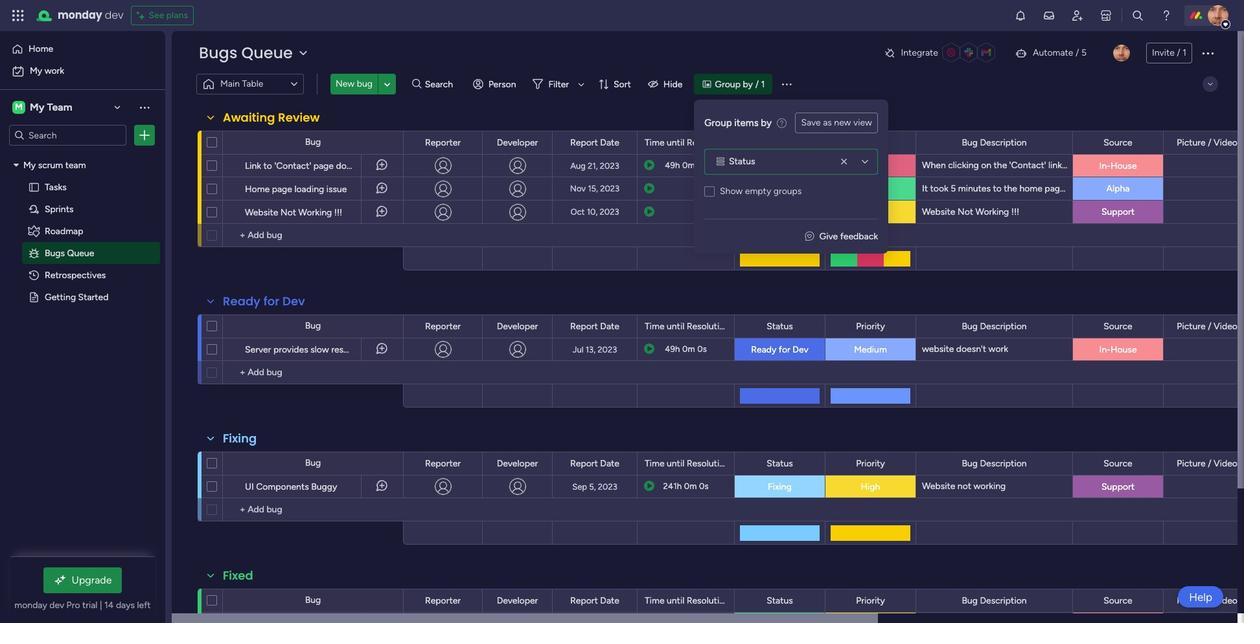 Task type: describe. For each thing, give the bounding box(es) containing it.
started
[[78, 292, 108, 303]]

0 horizontal spatial not
[[280, 207, 296, 218]]

1 priority field from the top
[[853, 136, 888, 150]]

1 horizontal spatial for
[[779, 344, 790, 355]]

fixed
[[223, 568, 253, 584]]

team
[[65, 159, 86, 170]]

public board image
[[28, 181, 40, 193]]

1 vertical spatial awaiting
[[746, 160, 782, 171]]

groups
[[773, 186, 802, 197]]

1 developer field from the top
[[494, 136, 541, 150]]

3 bug description field from the top
[[959, 457, 1030, 471]]

see plans button
[[131, 6, 194, 25]]

sort button
[[593, 74, 639, 95]]

save as new view button
[[795, 113, 878, 133]]

until for first time until resolution field from the bottom
[[667, 596, 684, 607]]

monday marketplace image
[[1100, 9, 1113, 22]]

team
[[47, 101, 72, 113]]

4 source from the top
[[1104, 596, 1132, 607]]

loading
[[294, 184, 324, 195]]

3 picture from the top
[[1177, 458, 1206, 469]]

3 picture / video o field from the top
[[1174, 457, 1244, 471]]

4 description from the top
[[980, 596, 1027, 607]]

help image
[[1160, 9, 1173, 22]]

4 reporter field from the top
[[422, 594, 464, 609]]

3 developer field from the top
[[494, 457, 541, 471]]

link
[[1048, 160, 1062, 171]]

dev for monday dev
[[105, 8, 123, 23]]

3 description from the top
[[980, 458, 1027, 469]]

person button
[[468, 74, 524, 95]]

2023 for jul 13, 2023
[[598, 345, 617, 355]]

resolution for fourth time until resolution field from the bottom of the page
[[687, 137, 730, 148]]

empty
[[745, 186, 771, 197]]

the right on
[[994, 160, 1007, 171]]

v2 user feedback image
[[805, 231, 814, 242]]

Fixed field
[[220, 568, 256, 585]]

0 vertical spatial bugs queue
[[199, 42, 293, 63]]

home option
[[8, 39, 157, 60]]

show empty groups
[[720, 186, 802, 197]]

2 reporter from the top
[[425, 321, 461, 332]]

website not working
[[922, 481, 1006, 492]]

o for 1st the picture / video o field from the top of the page
[[1240, 137, 1244, 148]]

0 horizontal spatial page
[[272, 184, 292, 195]]

to right link
[[263, 161, 272, 172]]

15,
[[588, 184, 598, 194]]

my team
[[30, 101, 72, 113]]

picture / video o for 2nd the picture / video o field from the top
[[1177, 321, 1244, 332]]

time for fourth time until resolution field from the bottom of the page
[[645, 137, 664, 148]]

minutes
[[958, 183, 991, 194]]

when
[[922, 160, 946, 171]]

directed
[[1124, 160, 1158, 171]]

1 vertical spatial james peterson image
[[1113, 45, 1130, 62]]

2 horizontal spatial page
[[1045, 183, 1065, 194]]

0 horizontal spatial working
[[298, 207, 332, 218]]

1 source from the top
[[1104, 137, 1132, 148]]

work inside option
[[44, 65, 64, 76]]

the left home
[[1004, 183, 1017, 194]]

response
[[331, 345, 368, 356]]

1 horizontal spatial website not working !!!
[[922, 206, 1019, 217]]

for inside field
[[263, 294, 279, 310]]

upgrade button
[[43, 568, 122, 594]]

3 time until resolution field from the top
[[641, 457, 730, 471]]

0 vertical spatial james peterson image
[[1208, 5, 1228, 26]]

1 vertical spatial review
[[784, 160, 813, 171]]

resolution for 2nd time until resolution field from the top
[[687, 321, 730, 332]]

provides
[[273, 345, 308, 356]]

until for fourth time until resolution field from the bottom of the page
[[667, 137, 684, 148]]

ui components buggy
[[245, 482, 337, 493]]

5 for took
[[951, 183, 956, 194]]

server
[[245, 345, 271, 356]]

until for 2nd time until resolution field from the top
[[667, 321, 684, 332]]

website
[[922, 344, 954, 355]]

bug
[[357, 78, 373, 89]]

241h
[[663, 482, 682, 492]]

invite / 1 button
[[1146, 43, 1192, 63]]

1 horizontal spatial not
[[958, 206, 973, 217]]

1 horizontal spatial working
[[975, 206, 1009, 217]]

1 horizontal spatial queue
[[241, 42, 293, 63]]

2 status field from the top
[[763, 320, 796, 334]]

2 description from the top
[[980, 321, 1027, 332]]

2 vertical spatial 0m
[[684, 482, 697, 492]]

report date field for ready for dev
[[567, 320, 623, 334]]

time until resolution for 2nd time until resolution field from the bottom of the page
[[645, 458, 730, 469]]

2023 for oct 10, 2023
[[600, 207, 619, 217]]

my scrum team
[[23, 159, 86, 170]]

new bug button
[[330, 74, 378, 95]]

getting
[[45, 292, 76, 303]]

list box containing my scrum team
[[0, 151, 165, 483]]

3 priority from the top
[[856, 458, 885, 469]]

2 picture / video o field from the top
[[1174, 320, 1244, 334]]

not
[[958, 481, 971, 492]]

search everything image
[[1131, 9, 1144, 22]]

am
[[1069, 160, 1081, 171]]

status for 1st the status field from the bottom
[[767, 596, 793, 607]]

update feed image
[[1043, 9, 1055, 22]]

2 vertical spatial work
[[988, 344, 1008, 355]]

help
[[1189, 591, 1212, 604]]

server provides slow response times
[[245, 345, 393, 356]]

invite members image
[[1071, 9, 1084, 22]]

my work link
[[8, 61, 157, 82]]

it took 5 minutes to the home page to load
[[922, 183, 1095, 194]]

2 49h 0m 0s from the top
[[665, 345, 707, 354]]

main
[[1186, 160, 1206, 171]]

load
[[1078, 183, 1095, 194]]

2 source from the top
[[1104, 321, 1132, 332]]

1 vertical spatial ready
[[751, 344, 776, 355]]

public board image
[[28, 291, 40, 303]]

working
[[974, 481, 1006, 492]]

1 report date from the top
[[570, 137, 619, 148]]

21,
[[588, 161, 598, 171]]

1 horizontal spatial dev
[[793, 344, 808, 355]]

5 for /
[[1081, 47, 1087, 58]]

sep 5, 2023
[[572, 482, 617, 492]]

video for second the picture / video o field from the bottom
[[1214, 458, 1238, 469]]

2023 for sep 5, 2023
[[598, 482, 617, 492]]

4 time until resolution field from the top
[[641, 594, 730, 609]]

1 horizontal spatial !!!
[[1011, 206, 1019, 217]]

2 reporter field from the top
[[422, 320, 464, 334]]

tasks
[[45, 181, 67, 192]]

1 picture from the top
[[1177, 137, 1206, 148]]

3 priority field from the top
[[853, 457, 888, 471]]

2 source field from the top
[[1100, 320, 1136, 334]]

group for group items by
[[704, 117, 732, 129]]

table
[[242, 78, 263, 89]]

caret down image
[[14, 160, 19, 169]]

report for ready for dev
[[570, 321, 598, 332]]

2 time until resolution field from the top
[[641, 320, 730, 334]]

v2 question mark circle o image
[[777, 116, 787, 131]]

slow
[[310, 345, 329, 356]]

+ Add bug text field
[[229, 365, 397, 381]]

review inside field
[[278, 110, 320, 126]]

Awaiting Review field
[[220, 110, 323, 126]]

times
[[371, 345, 393, 356]]

time for first time until resolution field from the bottom
[[645, 596, 664, 607]]

it
[[922, 183, 928, 194]]

3 bug description from the top
[[962, 458, 1027, 469]]

1 reporter field from the top
[[422, 136, 464, 150]]

2 high from the top
[[861, 482, 880, 493]]

awaiting review inside field
[[223, 110, 320, 126]]

my work
[[30, 65, 64, 76]]

aug 21, 2023
[[570, 161, 619, 171]]

1 vertical spatial awaiting review
[[746, 160, 813, 171]]

4 source field from the top
[[1100, 594, 1136, 609]]

new
[[834, 117, 851, 128]]

workspace image
[[12, 100, 25, 115]]

video for 1st the picture / video o field from the top of the page
[[1214, 137, 1238, 148]]

nov 15, 2023
[[570, 184, 620, 194]]

website doesn't work
[[922, 344, 1008, 355]]

2 + add bug text field from the top
[[229, 503, 397, 518]]

4 bug description field from the top
[[959, 594, 1030, 609]]

nov
[[570, 184, 586, 194]]

days
[[116, 601, 135, 612]]

report date field for fixing
[[567, 457, 623, 471]]

critical
[[856, 160, 885, 171]]

integrate
[[901, 47, 938, 58]]

pro
[[66, 601, 80, 612]]

1 49h from the top
[[665, 161, 680, 170]]

re-
[[1112, 160, 1124, 171]]

2 bug description from the top
[[962, 321, 1027, 332]]

dev for monday dev pro trial | 14 days left
[[49, 601, 64, 612]]

3 source from the top
[[1104, 458, 1132, 469]]

left
[[137, 601, 151, 612]]

my for my work
[[30, 65, 42, 76]]

1 in-house from the top
[[1099, 160, 1137, 171]]

scrum
[[38, 159, 63, 170]]

simply
[[1083, 160, 1110, 171]]

help button
[[1178, 587, 1223, 608]]

to right directed
[[1160, 160, 1169, 171]]

0 vertical spatial options image
[[1200, 45, 1216, 61]]

plans
[[166, 10, 188, 21]]

fixing inside field
[[223, 431, 257, 447]]

automate
[[1033, 47, 1073, 58]]

2023 for nov 15, 2023
[[600, 184, 620, 194]]

3 status field from the top
[[763, 457, 796, 471]]

picture / video o for 1st the picture / video o field from the top of the page
[[1177, 137, 1244, 148]]

select product image
[[12, 9, 25, 22]]

give feedback
[[819, 231, 878, 242]]

1 house from the top
[[1110, 160, 1137, 171]]

website down home page loading issue
[[245, 207, 278, 218]]

monday for monday dev
[[58, 8, 102, 23]]

1 source field from the top
[[1100, 136, 1136, 150]]

oct 10, 2023
[[570, 207, 619, 217]]

video for 2nd the picture / video o field from the top
[[1214, 321, 1238, 332]]

1 vertical spatial doesn't
[[956, 344, 986, 355]]

report date for ready for dev
[[570, 321, 619, 332]]

on
[[981, 160, 991, 171]]

10,
[[587, 207, 598, 217]]

1 horizontal spatial page
[[313, 161, 334, 172]]

invite / 1
[[1152, 47, 1186, 58]]

1 inside button
[[1183, 47, 1186, 58]]

241h 0m 0s
[[663, 482, 709, 492]]

1 bug description field from the top
[[959, 136, 1030, 150]]

1 vertical spatial fixing
[[768, 482, 792, 493]]

upgrade
[[72, 575, 112, 587]]

status for 2nd the status field from the bottom
[[767, 458, 793, 469]]

resolution for 2nd time until resolution field from the bottom of the page
[[687, 458, 730, 469]]

report for fixed
[[570, 596, 598, 607]]

time for 2nd time until resolution field from the bottom of the page
[[645, 458, 664, 469]]

5,
[[589, 482, 596, 492]]

person
[[488, 79, 516, 90]]

filter button
[[528, 74, 589, 95]]

2 bug description field from the top
[[959, 320, 1030, 334]]

when clicking on the 'contact' link i am simply re-directed to the main page.
[[922, 160, 1230, 171]]



Task type: vqa. For each thing, say whether or not it's contained in the screenshot.
the topmost Bugs
yes



Task type: locate. For each thing, give the bounding box(es) containing it.
1 horizontal spatial james peterson image
[[1208, 5, 1228, 26]]

status for fourth the status field from the bottom of the page
[[767, 137, 793, 148]]

0 vertical spatial bugs
[[199, 42, 237, 63]]

bugs up main
[[199, 42, 237, 63]]

1 horizontal spatial ready
[[751, 344, 776, 355]]

4 report date from the top
[[570, 596, 619, 607]]

option
[[0, 153, 165, 156]]

3 time until resolution from the top
[[645, 458, 730, 469]]

developer for third "developer" field
[[497, 458, 538, 469]]

options image up expand image
[[1200, 45, 1216, 61]]

automate / 5
[[1033, 47, 1087, 58]]

4 picture from the top
[[1177, 596, 1206, 607]]

3 o from the top
[[1240, 458, 1244, 469]]

2 priority field from the top
[[853, 320, 888, 334]]

4 developer field from the top
[[494, 594, 541, 609]]

0 horizontal spatial dev
[[49, 601, 64, 612]]

ready for dev inside field
[[223, 294, 305, 310]]

doesn't right website
[[956, 344, 986, 355]]

main table
[[220, 78, 263, 89]]

0 vertical spatial doesn't
[[336, 161, 366, 172]]

my for my scrum team
[[23, 159, 36, 170]]

2023 right 5,
[[598, 482, 617, 492]]

0 horizontal spatial website not working !!!
[[245, 207, 342, 218]]

home
[[1019, 183, 1042, 194]]

1 vertical spatial work
[[368, 161, 388, 172]]

support
[[1101, 207, 1135, 218], [1101, 482, 1135, 493]]

home for home page loading issue
[[245, 184, 270, 195]]

time until resolution for 2nd time until resolution field from the top
[[645, 321, 730, 332]]

0 vertical spatial dev
[[105, 8, 123, 23]]

home down link
[[245, 184, 270, 195]]

0 horizontal spatial ready for dev
[[223, 294, 305, 310]]

alpha
[[1106, 183, 1130, 194]]

3 resolution from the top
[[687, 458, 730, 469]]

3 developer from the top
[[497, 458, 538, 469]]

0 vertical spatial 49h
[[665, 161, 680, 170]]

home page loading issue
[[245, 184, 347, 195]]

Bug Description field
[[959, 136, 1030, 150], [959, 320, 1030, 334], [959, 457, 1030, 471], [959, 594, 1030, 609]]

time until resolution
[[645, 137, 730, 148], [645, 321, 730, 332], [645, 458, 730, 469], [645, 596, 730, 607]]

1 vertical spatial 49h
[[665, 345, 680, 354]]

jul 13, 2023
[[573, 345, 617, 355]]

1 reporter from the top
[[425, 137, 461, 148]]

4 priority field from the top
[[853, 594, 888, 609]]

0 vertical spatial home
[[29, 43, 53, 54]]

group by / 1
[[715, 79, 765, 90]]

Time until Resolution field
[[641, 136, 730, 150], [641, 320, 730, 334], [641, 457, 730, 471], [641, 594, 730, 609]]

2023 right '21,'
[[600, 161, 619, 171]]

/ inside button
[[1177, 47, 1180, 58]]

awaiting review up groups
[[746, 160, 813, 171]]

0 vertical spatial awaiting review
[[223, 110, 320, 126]]

1 horizontal spatial home
[[245, 184, 270, 195]]

0 vertical spatial house
[[1110, 160, 1137, 171]]

Search field
[[422, 75, 460, 93]]

1 until from the top
[[667, 137, 684, 148]]

Search in workspace field
[[27, 128, 108, 143]]

monday left pro
[[14, 601, 47, 612]]

1 bug description from the top
[[962, 137, 1027, 148]]

group for group by / 1
[[715, 79, 741, 90]]

review up groups
[[784, 160, 813, 171]]

Ready for Dev field
[[220, 294, 308, 310]]

menu image
[[780, 78, 793, 91]]

1 horizontal spatial doesn't
[[956, 344, 986, 355]]

5
[[1081, 47, 1087, 58], [951, 183, 956, 194]]

Source field
[[1100, 136, 1136, 150], [1100, 320, 1136, 334], [1100, 457, 1136, 471], [1100, 594, 1136, 609]]

page down link on the right
[[1045, 183, 1065, 194]]

trial
[[82, 601, 97, 612]]

list box
[[0, 151, 165, 483]]

1 resolution from the top
[[687, 137, 730, 148]]

1 vertical spatial bugs queue
[[45, 248, 94, 259]]

as
[[823, 117, 832, 128]]

see
[[149, 10, 164, 21]]

1 support from the top
[[1101, 207, 1135, 218]]

2 house from the top
[[1110, 344, 1137, 355]]

0 vertical spatial work
[[44, 65, 64, 76]]

2023 right "10,"
[[600, 207, 619, 217]]

1 o from the top
[[1240, 137, 1244, 148]]

filter
[[548, 79, 569, 90]]

workspace options image
[[138, 101, 151, 114]]

5 right automate
[[1081, 47, 1087, 58]]

1 time from the top
[[645, 137, 664, 148]]

description
[[980, 137, 1027, 148], [980, 321, 1027, 332], [980, 458, 1027, 469], [980, 596, 1027, 607]]

monday up home option
[[58, 8, 102, 23]]

0 horizontal spatial 'contact'
[[274, 161, 311, 172]]

home up my work
[[29, 43, 53, 54]]

queue up table
[[241, 42, 293, 63]]

save
[[801, 117, 821, 128]]

'contact' up home page loading issue
[[274, 161, 311, 172]]

1 picture / video o field from the top
[[1174, 136, 1244, 150]]

2 vertical spatial awaiting
[[746, 183, 782, 194]]

bugs queue
[[199, 42, 293, 63], [45, 248, 94, 259]]

0 vertical spatial ready
[[223, 294, 260, 310]]

0 horizontal spatial dev
[[283, 294, 305, 310]]

picture / video o
[[1177, 137, 1244, 148], [1177, 321, 1244, 332], [1177, 458, 1244, 469], [1177, 596, 1244, 607]]

queue up retrospectives
[[67, 248, 94, 259]]

!!! down 'it took 5 minutes to the home page to load' on the right top of the page
[[1011, 206, 1019, 217]]

for
[[263, 294, 279, 310], [779, 344, 790, 355]]

picture / video o for 1st the picture / video o field from the bottom
[[1177, 596, 1244, 607]]

4 bug description from the top
[[962, 596, 1027, 607]]

1 vertical spatial queue
[[67, 248, 94, 259]]

1 vertical spatial bugs
[[45, 248, 65, 259]]

v2 search image
[[412, 77, 422, 92]]

my right the caret down image
[[23, 159, 36, 170]]

0 vertical spatial ready for dev
[[223, 294, 305, 310]]

0 vertical spatial by
[[743, 79, 753, 90]]

website down took
[[922, 206, 955, 217]]

date for fixed
[[600, 596, 619, 607]]

1 vertical spatial 5
[[951, 183, 956, 194]]

website left not
[[922, 481, 955, 492]]

1 in- from the top
[[1099, 160, 1110, 171]]

doesn't up issue
[[336, 161, 366, 172]]

1 vertical spatial in-house
[[1099, 344, 1137, 355]]

awaiting up 'show empty groups'
[[746, 160, 782, 171]]

to right minutes
[[993, 183, 1002, 194]]

status
[[767, 137, 793, 148], [729, 156, 755, 167], [767, 321, 793, 332], [767, 458, 793, 469], [767, 596, 793, 607]]

page left loading
[[272, 184, 292, 195]]

2 horizontal spatial work
[[988, 344, 1008, 355]]

+ Add bug text field
[[229, 228, 397, 244], [229, 503, 397, 518]]

1 high from the top
[[861, 207, 880, 218]]

Status field
[[763, 136, 796, 150], [763, 320, 796, 334], [763, 457, 796, 471], [763, 594, 796, 609]]

2 vertical spatial my
[[23, 159, 36, 170]]

0 horizontal spatial bugs queue
[[45, 248, 94, 259]]

3 report date from the top
[[570, 458, 619, 469]]

4 picture / video o field from the top
[[1174, 594, 1244, 609]]

1 vertical spatial 0s
[[697, 345, 707, 354]]

4 date from the top
[[600, 596, 619, 607]]

see plans
[[149, 10, 188, 21]]

by left "v2 question mark circle o" image
[[761, 117, 772, 129]]

until for 2nd time until resolution field from the bottom of the page
[[667, 458, 684, 469]]

arrow down image
[[573, 76, 589, 92]]

Developer field
[[494, 136, 541, 150], [494, 320, 541, 334], [494, 457, 541, 471], [494, 594, 541, 609]]

2 vertical spatial review
[[784, 183, 813, 194]]

aug
[[570, 161, 586, 171]]

awaiting right show
[[746, 183, 782, 194]]

3 until from the top
[[667, 458, 684, 469]]

1 vertical spatial dev
[[49, 601, 64, 612]]

Reporter field
[[422, 136, 464, 150], [422, 320, 464, 334], [422, 457, 464, 471], [422, 594, 464, 609]]

4 until from the top
[[667, 596, 684, 607]]

4 status field from the top
[[763, 594, 796, 609]]

developer for second "developer" field
[[497, 321, 538, 332]]

website not working !!! down minutes
[[922, 206, 1019, 217]]

issue
[[326, 184, 347, 195]]

roadmap
[[45, 225, 83, 236]]

awaiting inside field
[[223, 110, 275, 126]]

not down home page loading issue
[[280, 207, 296, 218]]

4 reporter from the top
[[425, 596, 461, 607]]

main
[[220, 78, 240, 89]]

0 vertical spatial 1
[[1183, 47, 1186, 58]]

resolution for first time until resolution field from the bottom
[[687, 596, 730, 607]]

2 in- from the top
[[1099, 344, 1110, 355]]

in-house
[[1099, 160, 1137, 171], [1099, 344, 1137, 355]]

my work option
[[8, 61, 157, 82]]

date for fixing
[[600, 458, 619, 469]]

developer
[[497, 137, 538, 148], [497, 321, 538, 332], [497, 458, 538, 469], [497, 596, 538, 607]]

0m
[[682, 161, 695, 170], [682, 345, 695, 354], [684, 482, 697, 492]]

monday for monday dev pro trial | 14 days left
[[14, 601, 47, 612]]

0 vertical spatial 49h 0m 0s
[[665, 161, 707, 170]]

0 vertical spatial queue
[[241, 42, 293, 63]]

v2 status outline image
[[717, 157, 724, 167]]

0 horizontal spatial work
[[44, 65, 64, 76]]

sep
[[572, 482, 587, 492]]

1 horizontal spatial 1
[[1183, 47, 1186, 58]]

main table button
[[196, 74, 304, 95]]

bug description
[[962, 137, 1027, 148], [962, 321, 1027, 332], [962, 458, 1027, 469], [962, 596, 1027, 607]]

page up issue
[[313, 161, 334, 172]]

13,
[[586, 345, 596, 355]]

home for home
[[29, 43, 53, 54]]

1 vertical spatial support
[[1101, 482, 1135, 493]]

3 source field from the top
[[1100, 457, 1136, 471]]

1 horizontal spatial bugs
[[199, 42, 237, 63]]

ui
[[245, 482, 254, 493]]

1 left menu icon
[[761, 79, 765, 90]]

james peterson image left 'invite'
[[1113, 45, 1130, 62]]

'contact'
[[1009, 160, 1046, 171], [274, 161, 311, 172]]

0 horizontal spatial 1
[[761, 79, 765, 90]]

1 priority from the top
[[856, 137, 885, 148]]

james peterson image right 'help' icon
[[1208, 5, 1228, 26]]

date for ready for dev
[[600, 321, 619, 332]]

2 in-house from the top
[[1099, 344, 1137, 355]]

0 horizontal spatial by
[[743, 79, 753, 90]]

Picture / Video o field
[[1174, 136, 1244, 150], [1174, 320, 1244, 334], [1174, 457, 1244, 471], [1174, 594, 1244, 609]]

bug
[[305, 137, 321, 148], [962, 137, 978, 148], [305, 321, 321, 332], [962, 321, 978, 332], [305, 458, 321, 469], [962, 458, 978, 469], [305, 595, 321, 606], [962, 596, 978, 607]]

2 support from the top
[[1101, 482, 1135, 493]]

1 vertical spatial 0m
[[682, 345, 695, 354]]

buggy
[[311, 482, 337, 493]]

Report Date field
[[567, 136, 623, 150], [567, 320, 623, 334], [567, 457, 623, 471], [567, 594, 623, 609]]

work
[[44, 65, 64, 76], [368, 161, 388, 172], [988, 344, 1008, 355]]

1 status field from the top
[[763, 136, 796, 150]]

2 developer from the top
[[497, 321, 538, 332]]

1 vertical spatial home
[[245, 184, 270, 195]]

+ add bug text field down buggy
[[229, 503, 397, 518]]

o
[[1240, 137, 1244, 148], [1240, 321, 1244, 332], [1240, 458, 1244, 469], [1240, 596, 1244, 607]]

awaiting down main table button
[[223, 110, 275, 126]]

0 vertical spatial in-house
[[1099, 160, 1137, 171]]

2 49h from the top
[[665, 345, 680, 354]]

Fixing field
[[220, 431, 260, 448]]

0 horizontal spatial fixing
[[223, 431, 257, 447]]

1 vertical spatial house
[[1110, 344, 1137, 355]]

start conversation image
[[361, 613, 403, 624]]

Priority field
[[853, 136, 888, 150], [853, 320, 888, 334], [853, 457, 888, 471], [853, 594, 888, 609]]

1 horizontal spatial options image
[[1200, 45, 1216, 61]]

oct
[[570, 207, 585, 217]]

sort
[[614, 79, 631, 90]]

ready inside field
[[223, 294, 260, 310]]

dev left see
[[105, 8, 123, 23]]

'contact' up home
[[1009, 160, 1046, 171]]

review right empty
[[784, 183, 813, 194]]

show
[[720, 186, 743, 197]]

0 vertical spatial awaiting
[[223, 110, 275, 126]]

working down 'it took 5 minutes to the home page to load' on the right top of the page
[[975, 206, 1009, 217]]

by up the items
[[743, 79, 753, 90]]

home link
[[8, 39, 157, 60]]

4 report date field from the top
[[567, 594, 623, 609]]

ready
[[223, 294, 260, 310], [751, 344, 776, 355]]

2023 right 13,
[[598, 345, 617, 355]]

options image
[[1200, 45, 1216, 61], [138, 129, 151, 142]]

4 time from the top
[[645, 596, 664, 607]]

1 vertical spatial ready for dev
[[751, 344, 808, 355]]

by
[[743, 79, 753, 90], [761, 117, 772, 129]]

0 vertical spatial + add bug text field
[[229, 228, 397, 244]]

group left the items
[[704, 117, 732, 129]]

expand image
[[1205, 79, 1216, 89]]

0 vertical spatial 0s
[[697, 161, 707, 170]]

getting started
[[45, 292, 108, 303]]

14
[[104, 601, 114, 612]]

report
[[570, 137, 598, 148], [570, 321, 598, 332], [570, 458, 598, 469], [570, 596, 598, 607]]

bugs queue up main table
[[199, 42, 293, 63]]

components
[[256, 482, 309, 493]]

2023 right 15,
[[600, 184, 620, 194]]

time until resolution for first time until resolution field from the bottom
[[645, 596, 730, 607]]

not down minutes
[[958, 206, 973, 217]]

report date
[[570, 137, 619, 148], [570, 321, 619, 332], [570, 458, 619, 469], [570, 596, 619, 607]]

dev
[[283, 294, 305, 310], [793, 344, 808, 355]]

2023 for aug 21, 2023
[[600, 161, 619, 171]]

workspace selection element
[[12, 100, 74, 115]]

1 vertical spatial my
[[30, 101, 44, 113]]

!!! down issue
[[334, 207, 342, 218]]

1 date from the top
[[600, 137, 619, 148]]

link to 'contact' page doesn't work
[[245, 161, 388, 172]]

my for my team
[[30, 101, 44, 113]]

2 resolution from the top
[[687, 321, 730, 332]]

awaiting review right show
[[746, 183, 813, 194]]

1 description from the top
[[980, 137, 1027, 148]]

0 vertical spatial my
[[30, 65, 42, 76]]

4 picture / video o from the top
[[1177, 596, 1244, 607]]

3 picture / video o from the top
[[1177, 458, 1244, 469]]

4 report from the top
[[570, 596, 598, 607]]

dev left pro
[[49, 601, 64, 612]]

bugs inside list box
[[45, 248, 65, 259]]

1 vertical spatial in-
[[1099, 344, 1110, 355]]

awaiting review down table
[[223, 110, 320, 126]]

1 vertical spatial by
[[761, 117, 772, 129]]

report date for fixed
[[570, 596, 619, 607]]

2 until from the top
[[667, 321, 684, 332]]

report date for fixing
[[570, 458, 619, 469]]

o for 1st the picture / video o field from the bottom
[[1240, 596, 1244, 607]]

bugs queue down roadmap in the left top of the page
[[45, 248, 94, 259]]

group up 'group items by'
[[715, 79, 741, 90]]

1 49h 0m 0s from the top
[[665, 161, 707, 170]]

review up "link to 'contact' page doesn't work"
[[278, 110, 320, 126]]

2 report date field from the top
[[567, 320, 623, 334]]

invite
[[1152, 47, 1175, 58]]

3 report from the top
[[570, 458, 598, 469]]

queue
[[241, 42, 293, 63], [67, 248, 94, 259]]

0 horizontal spatial doesn't
[[336, 161, 366, 172]]

website not working !!! down home page loading issue
[[245, 207, 342, 218]]

video
[[1214, 137, 1238, 148], [1214, 321, 1238, 332], [1214, 458, 1238, 469], [1214, 596, 1238, 607]]

awaiting
[[223, 110, 275, 126], [746, 160, 782, 171], [746, 183, 782, 194]]

0 vertical spatial high
[[861, 207, 880, 218]]

dev
[[105, 8, 123, 23], [49, 601, 64, 612]]

the left main
[[1171, 160, 1184, 171]]

4 resolution from the top
[[687, 596, 730, 607]]

picture / video o for second the picture / video o field from the bottom
[[1177, 458, 1244, 469]]

hide button
[[643, 74, 690, 95]]

2 priority from the top
[[856, 321, 885, 332]]

1 vertical spatial + add bug text field
[[229, 503, 397, 518]]

notifications image
[[1014, 9, 1027, 22]]

2 report from the top
[[570, 321, 598, 332]]

items
[[734, 117, 758, 129]]

o for 2nd the picture / video o field from the top
[[1240, 321, 1244, 332]]

1 right 'invite'
[[1183, 47, 1186, 58]]

options image down workspace options icon
[[138, 129, 151, 142]]

dev inside field
[[283, 294, 305, 310]]

1 video from the top
[[1214, 137, 1238, 148]]

report for fixing
[[570, 458, 598, 469]]

2 time until resolution from the top
[[645, 321, 730, 332]]

1 time until resolution field from the top
[[641, 136, 730, 150]]

my inside workspace selection element
[[30, 101, 44, 113]]

3 reporter field from the top
[[422, 457, 464, 471]]

house
[[1110, 160, 1137, 171], [1110, 344, 1137, 355]]

1 report from the top
[[570, 137, 598, 148]]

i
[[1064, 160, 1067, 171]]

angle down image
[[384, 79, 390, 89]]

time
[[645, 137, 664, 148], [645, 321, 664, 332], [645, 458, 664, 469], [645, 596, 664, 607]]

0 horizontal spatial 5
[[951, 183, 956, 194]]

4 o from the top
[[1240, 596, 1244, 607]]

link
[[245, 161, 261, 172]]

doesn't
[[336, 161, 366, 172], [956, 344, 986, 355]]

1 vertical spatial options image
[[138, 129, 151, 142]]

medium
[[854, 344, 887, 355]]

1 horizontal spatial 'contact'
[[1009, 160, 1046, 171]]

my inside option
[[30, 65, 42, 76]]

0 horizontal spatial monday
[[14, 601, 47, 612]]

0 vertical spatial group
[[715, 79, 741, 90]]

4 developer from the top
[[497, 596, 538, 607]]

1 vertical spatial for
[[779, 344, 790, 355]]

3 time from the top
[[645, 458, 664, 469]]

group items by
[[704, 117, 772, 129]]

developer for fourth "developer" field
[[497, 596, 538, 607]]

3 reporter from the top
[[425, 458, 461, 469]]

1 time until resolution from the top
[[645, 137, 730, 148]]

1 horizontal spatial work
[[368, 161, 388, 172]]

2 vertical spatial 0s
[[699, 482, 709, 492]]

1 horizontal spatial by
[[761, 117, 772, 129]]

0 vertical spatial for
[[263, 294, 279, 310]]

1 horizontal spatial bugs queue
[[199, 42, 293, 63]]

0 vertical spatial 0m
[[682, 161, 695, 170]]

4 priority from the top
[[856, 596, 885, 607]]

time until resolution for fourth time until resolution field from the bottom of the page
[[645, 137, 730, 148]]

1 report date field from the top
[[567, 136, 623, 150]]

my
[[30, 65, 42, 76], [30, 101, 44, 113], [23, 159, 36, 170]]

o for second the picture / video o field from the bottom
[[1240, 458, 1244, 469]]

1 + add bug text field from the top
[[229, 228, 397, 244]]

time for 2nd time until resolution field from the top
[[645, 321, 664, 332]]

0 horizontal spatial !!!
[[334, 207, 342, 218]]

source
[[1104, 137, 1132, 148], [1104, 321, 1132, 332], [1104, 458, 1132, 469], [1104, 596, 1132, 607]]

2 developer field from the top
[[494, 320, 541, 334]]

0 vertical spatial monday
[[58, 8, 102, 23]]

+ add bug text field down loading
[[229, 228, 397, 244]]

group
[[715, 79, 741, 90], [704, 117, 732, 129]]

james peterson image
[[1208, 5, 1228, 26], [1113, 45, 1130, 62]]

working down loading
[[298, 207, 332, 218]]

5 right took
[[951, 183, 956, 194]]

0 horizontal spatial for
[[263, 294, 279, 310]]

to left load
[[1067, 183, 1076, 194]]

home inside option
[[29, 43, 53, 54]]

hide
[[663, 79, 683, 90]]

2 o from the top
[[1240, 321, 1244, 332]]

m
[[15, 102, 23, 113]]

video for 1st the picture / video o field from the bottom
[[1214, 596, 1238, 607]]

2 video from the top
[[1214, 321, 1238, 332]]

sprints
[[45, 203, 74, 214]]

developer for 4th "developer" field from the bottom of the page
[[497, 137, 538, 148]]

status for second the status field
[[767, 321, 793, 332]]

0 vertical spatial dev
[[283, 294, 305, 310]]

my up workspace selection element
[[30, 65, 42, 76]]

my right 'workspace' image at the top left of the page
[[30, 101, 44, 113]]

1 horizontal spatial dev
[[105, 8, 123, 23]]

report date field for fixed
[[567, 594, 623, 609]]

2 vertical spatial awaiting review
[[746, 183, 813, 194]]

2 picture from the top
[[1177, 321, 1206, 332]]

3 report date field from the top
[[567, 457, 623, 471]]

1 vertical spatial group
[[704, 117, 732, 129]]

0 vertical spatial 5
[[1081, 47, 1087, 58]]

page
[[313, 161, 334, 172], [1045, 183, 1065, 194], [272, 184, 292, 195]]

1 vertical spatial 1
[[761, 79, 765, 90]]

1 vertical spatial 49h 0m 0s
[[665, 345, 707, 354]]

1 picture / video o from the top
[[1177, 137, 1244, 148]]

bugs down roadmap in the left top of the page
[[45, 248, 65, 259]]



